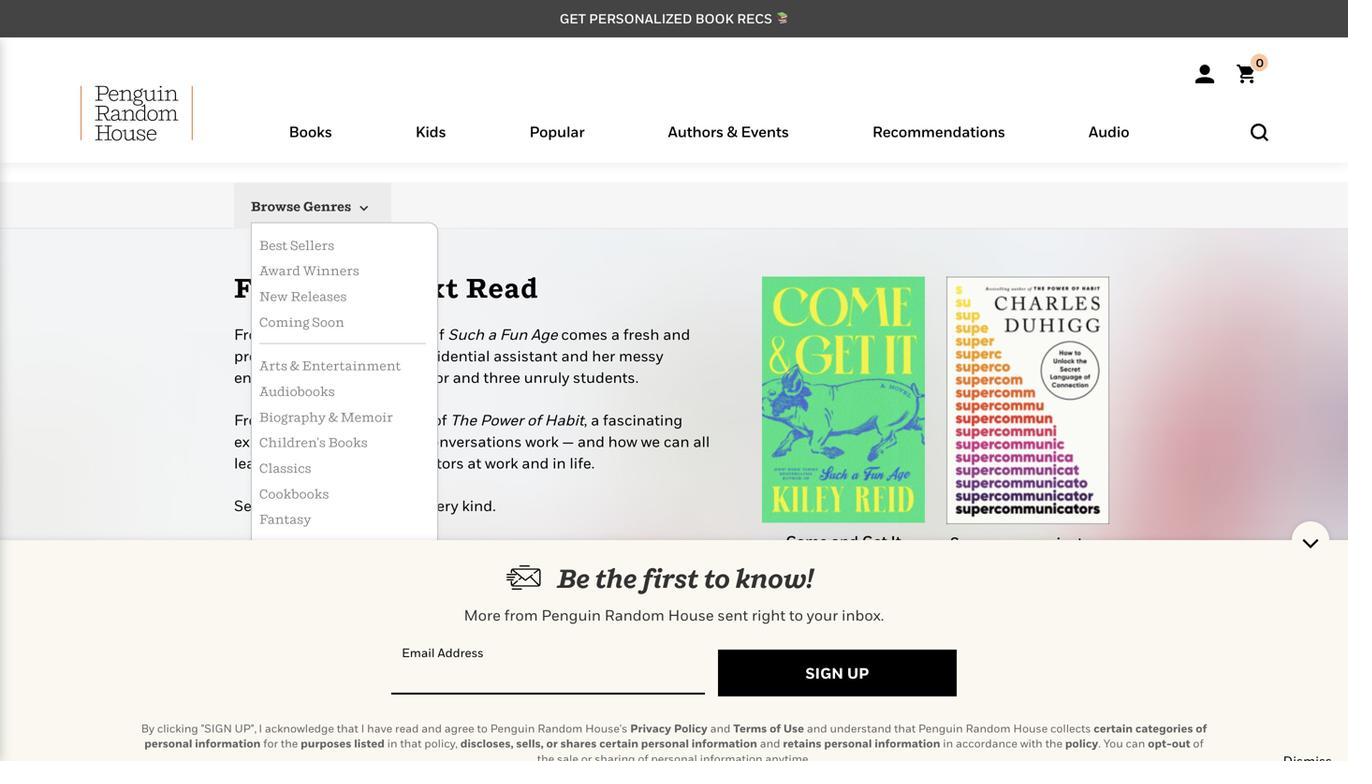 Task type: vqa. For each thing, say whether or not it's contained in the screenshot.
Our related to Our Authors
no



Task type: locate. For each thing, give the bounding box(es) containing it.
0 vertical spatial anytime.
[[603, 727, 649, 740]]

acknowledge down enter email email field
[[355, 667, 424, 680]]

by
[[234, 667, 248, 680], [141, 712, 155, 725]]

by up up", i
[[234, 667, 248, 680]]

0 horizontal spatial can
[[295, 727, 314, 740]]

1 opt- from the left
[[317, 727, 341, 740]]

house's
[[585, 712, 628, 725]]

1 vertical spatial read
[[395, 712, 419, 725]]

1 horizontal spatial agree
[[535, 667, 565, 680]]

with
[[337, 368, 367, 386], [694, 712, 717, 725], [1021, 727, 1043, 740]]

use down email
[[388, 682, 408, 695]]

1 vertical spatial sharing
[[595, 742, 635, 755]]

sharing inside and retains personal information in accordance with the policy . you can opt-out of the sale or sharing of personal information anytime.
[[433, 727, 473, 740]]

kiley reid link
[[814, 553, 874, 568]]

0 horizontal spatial sale
[[395, 727, 417, 740]]

collects
[[655, 682, 695, 695], [1051, 712, 1091, 725]]

1 horizontal spatial &
[[329, 410, 338, 425]]

discloses,
[[624, 697, 678, 710], [461, 727, 514, 740]]

certain inside discloses, sells, or shares certain personal information
[[273, 712, 312, 725]]

personalized
[[589, 11, 693, 26]]

you inside and retains personal information in accordance with the policy . you can opt-out of the sale or sharing of personal information anytime.
[[272, 727, 292, 740]]

events
[[741, 123, 789, 140]]

supercommunicators
[[312, 454, 464, 472]]

or down house's
[[581, 742, 592, 755]]

to left find
[[308, 497, 322, 515]]

about
[[358, 347, 400, 365], [402, 572, 446, 586]]

children's books
[[259, 435, 368, 450]]

age
[[531, 326, 558, 343]]

to up sent
[[704, 553, 730, 584]]

that up of the sale or sharing of personal information anytime.
[[894, 712, 916, 725]]

discloses, down discloses, sells, or shares certain personal information
[[461, 727, 514, 740]]

list box inside browse by category or genre 'navigation'
[[251, 222, 438, 761]]

1 horizontal spatial read
[[485, 667, 509, 680]]

the inside of the sale or sharing of personal information anytime.
[[537, 742, 555, 755]]

about up house.
[[402, 572, 446, 586]]

0 vertical spatial understand
[[434, 682, 496, 695]]

shares down house's
[[561, 727, 597, 740]]

reid
[[847, 553, 874, 568]]

0 vertical spatial books
[[289, 123, 332, 140]]

read up discloses, sells, or shares certain personal information
[[485, 667, 509, 680]]

1 vertical spatial retains
[[783, 727, 822, 740]]

read up reference link
[[395, 712, 419, 725]]

terms up for the purposes listed in that policy, discloses, sells, or shares certain personal information and retains personal information in accordance with the policy . you can opt-out
[[734, 712, 767, 725]]

terms of use link
[[337, 682, 408, 695], [734, 712, 805, 725]]

for right 'up'
[[312, 572, 338, 586]]

0 vertical spatial retains personal information link
[[457, 712, 614, 725]]

have down address
[[457, 667, 483, 680]]

2 horizontal spatial i
[[451, 667, 455, 680]]

accordance
[[630, 712, 692, 725], [956, 727, 1018, 740]]

1 horizontal spatial use
[[784, 712, 805, 725]]

acknowledge up purposes
[[265, 712, 334, 725]]

1 vertical spatial retains personal information link
[[783, 727, 941, 740]]

0 vertical spatial discloses,
[[624, 697, 678, 710]]

sharing inside of the sale or sharing of personal information anytime.
[[595, 742, 635, 755]]

0 vertical spatial shares
[[234, 712, 270, 725]]

list box
[[251, 222, 438, 761]]

assistant
[[494, 347, 558, 365]]

penguin down 'sign'
[[234, 593, 293, 608]]

1 out from the left
[[341, 727, 359, 740]]

1 horizontal spatial .
[[1099, 727, 1101, 740]]

Email Address text field
[[392, 657, 705, 685]]

personal inside of the sale or sharing of personal information anytime.
[[651, 742, 698, 755]]

sale inside and retains personal information in accordance with the policy . you can opt-out of the sale or sharing of personal information anytime.
[[395, 727, 417, 740]]

retains personal information link down the email address text field
[[457, 712, 614, 725]]

work left —
[[526, 433, 559, 450]]

a right ,
[[591, 411, 600, 429]]

0 horizontal spatial sells,
[[516, 727, 544, 740]]

from the bestselling author of the power of habit
[[234, 411, 584, 429]]

0 vertical spatial discloses, sells, or shares certain personal information link
[[234, 697, 722, 725]]

work right at
[[485, 454, 518, 472]]

out inside and retains personal information in accordance with the policy . you can opt-out of the sale or sharing of personal information anytime.
[[341, 727, 359, 740]]

personal inside discloses, sells, or shares certain personal information
[[315, 712, 363, 725]]

0 vertical spatial sharing
[[433, 727, 473, 740]]

0 horizontal spatial anytime.
[[603, 727, 649, 740]]

expand/collapse sign up banner image
[[1302, 521, 1320, 549]]

students.
[[573, 368, 639, 386]]

the
[[275, 326, 298, 343], [275, 411, 298, 429], [595, 553, 637, 584], [719, 712, 737, 725], [375, 727, 393, 740], [281, 727, 298, 740], [1046, 727, 1063, 740], [537, 742, 555, 755]]

certain categories of personal information down house's
[[145, 712, 1207, 740]]

have up listed
[[367, 712, 393, 725]]

house's
[[675, 667, 718, 680]]

1 vertical spatial by
[[141, 712, 155, 725]]

retains personal information link
[[457, 712, 614, 725], [783, 727, 941, 740]]

memoir
[[341, 410, 393, 425]]

and inside come and get it link
[[831, 533, 859, 550]]

1 policy from the left
[[234, 727, 267, 740]]

1 vertical spatial from
[[504, 597, 538, 614]]

browse genres
[[251, 199, 354, 214]]

1 vertical spatial from
[[234, 411, 271, 429]]

to inside , a fascinating exploration of what makes conversations work — and how we can all learn to be supercommunicators at work and in life.
[[274, 454, 288, 472]]

1 horizontal spatial have
[[457, 667, 483, 680]]

from up provocative
[[234, 326, 271, 343]]

out
[[341, 727, 359, 740], [1172, 727, 1191, 740]]

about inside sign me up for updates about books, authors, and other news from penguin random house.
[[402, 572, 446, 586]]

books down bestselling
[[328, 435, 368, 450]]

certain categories of personal information link down house's
[[145, 712, 1207, 740]]

or right listed
[[419, 727, 430, 740]]

1 horizontal spatial shares
[[561, 727, 597, 740]]

1 horizontal spatial sells,
[[680, 697, 708, 710]]

0 vertical spatial categories
[[234, 697, 292, 710]]

audio link
[[1089, 123, 1130, 163]]

book
[[696, 11, 734, 26]]

find your next read
[[234, 272, 539, 304]]

2 from from the top
[[234, 411, 271, 429]]

1 horizontal spatial policy
[[1066, 727, 1099, 740]]

that down "email address"
[[427, 667, 449, 680]]

0 horizontal spatial house
[[617, 682, 652, 695]]

2 horizontal spatial can
[[1126, 727, 1146, 740]]

1 horizontal spatial by
[[234, 667, 248, 680]]

for
[[312, 572, 338, 586], [263, 727, 278, 740]]

0 horizontal spatial agree
[[445, 712, 475, 725]]

0 horizontal spatial accordance
[[630, 712, 692, 725]]

0 vertical spatial read
[[485, 667, 509, 680]]

about down from the celebrated author of such a fun age
[[358, 347, 400, 365]]

1 vertical spatial clicking
[[157, 712, 198, 725]]

below
[[263, 497, 305, 515]]

0 vertical spatial accordance
[[630, 712, 692, 725]]

award winners
[[259, 263, 359, 278]]

audiobooks
[[259, 384, 335, 399]]

books up the browse genres
[[289, 123, 332, 140]]

& down audiobooks 'link'
[[329, 410, 338, 425]]

1 from from the top
[[234, 326, 271, 343]]

a left fun
[[488, 326, 496, 343]]

with inside comes a fresh and provocative story about a residential assistant and her messy entanglement with a professor and three unruly students.
[[337, 368, 367, 386]]

understand up of the sale or sharing of personal information anytime.
[[830, 712, 892, 725]]

1 vertical spatial author
[[382, 411, 430, 429]]

. inside and retains personal information in accordance with the policy . you can opt-out of the sale or sharing of personal information anytime.
[[267, 727, 270, 740]]

0 horizontal spatial opt-out link
[[317, 727, 359, 740]]

author up makes
[[382, 411, 430, 429]]

anytime. down by clicking "sign up", i acknowledge that i have read and agree to penguin random house's privacy policy and terms of use and understand that penguin random house collects
[[603, 727, 649, 740]]

i up listed
[[361, 712, 365, 725]]

1 horizontal spatial you
[[1104, 727, 1124, 740]]

certain categories of personal information link up and retains personal information in accordance with the policy . you can opt-out of the sale or sharing of personal information anytime. on the bottom of page
[[234, 682, 737, 710]]

best sellers link
[[252, 233, 437, 258]]

kids button
[[374, 118, 488, 163]]

📚
[[776, 11, 789, 26]]

sharing down discloses, sells, or shares certain personal information
[[433, 727, 473, 740]]

1 horizontal spatial retains
[[783, 727, 822, 740]]

find
[[326, 497, 354, 515]]

terms
[[337, 682, 371, 695], [734, 712, 767, 725]]

from up more from penguin random house sent right to your inbox.
[[685, 572, 723, 586]]

sharing down by clicking "sign up", i acknowledge that i have read and agree to penguin random house's privacy policy and terms of use and understand that penguin random house collects
[[595, 742, 635, 755]]

1 vertical spatial categories
[[1136, 712, 1194, 725]]

information
[[359, 697, 425, 710], [365, 712, 431, 725], [549, 712, 614, 725], [538, 727, 601, 740], [195, 727, 261, 740], [692, 727, 758, 740], [875, 727, 941, 740], [700, 742, 763, 755]]

terms of use link down up",
[[337, 682, 408, 695]]

1 horizontal spatial for
[[312, 572, 338, 586]]

terms of use link up for the purposes listed in that policy, discloses, sells, or shares certain personal information and retains personal information in accordance with the policy . you can opt-out
[[734, 712, 805, 725]]

retains down by clicking "sign up", i acknowledge that i have read and agree to penguin random house's terms of use and understand that penguin random house collects
[[457, 712, 495, 725]]

list box containing best sellers
[[251, 222, 438, 761]]

clicking
[[250, 667, 291, 680], [157, 712, 198, 725]]

to down by clicking "sign up", i acknowledge that i have read and agree to penguin random house's terms of use and understand that penguin random house collects
[[477, 712, 488, 725]]

you
[[272, 727, 292, 740], [1104, 727, 1124, 740]]

every
[[421, 497, 459, 515]]

1 horizontal spatial opt-
[[1148, 727, 1172, 740]]

that up purposes listed link
[[337, 712, 359, 725]]

2 opt-out link from the left
[[1148, 727, 1191, 740]]

0 horizontal spatial &
[[290, 358, 300, 373]]

releases
[[291, 289, 347, 304]]

0 vertical spatial agree
[[535, 667, 565, 680]]

be
[[557, 553, 590, 584]]

clicking inside by clicking "sign up", i acknowledge that i have read and agree to penguin random house's terms of use and understand that penguin random house collects
[[250, 667, 291, 680]]

from down authors,
[[504, 597, 538, 614]]

retains
[[457, 712, 495, 725], [783, 727, 822, 740]]

sale down by clicking "sign up", i acknowledge that i have read and agree to penguin random house's privacy policy and terms of use and understand that penguin random house collects
[[557, 742, 579, 755]]

i
[[349, 667, 352, 680], [451, 667, 455, 680], [361, 712, 365, 725]]

1 horizontal spatial i
[[361, 712, 365, 725]]

0 horizontal spatial policy
[[234, 727, 267, 740]]

0 horizontal spatial use
[[388, 682, 408, 695]]

what
[[335, 433, 370, 450]]

or inside of the sale or sharing of personal information anytime.
[[581, 742, 592, 755]]

books button
[[247, 118, 374, 163]]

& inside popup button
[[727, 123, 738, 140]]

0 horizontal spatial sharing
[[433, 727, 473, 740]]

learn
[[234, 454, 270, 472]]

0 vertical spatial retains
[[457, 712, 495, 725]]

discloses, up the privacy
[[624, 697, 678, 710]]

kiley reid
[[814, 553, 874, 568]]

fiction link
[[252, 532, 437, 558]]

1 horizontal spatial about
[[402, 572, 446, 586]]

sharing
[[433, 727, 473, 740], [595, 742, 635, 755]]

0 vertical spatial &
[[727, 123, 738, 140]]

1 horizontal spatial anytime.
[[766, 742, 811, 755]]

use inside by clicking "sign up", i acknowledge that i have read and agree to penguin random house's terms of use and understand that penguin random house collects
[[388, 682, 408, 695]]

1 vertical spatial with
[[694, 712, 717, 725]]

come and get it
[[786, 533, 902, 550]]

that up discloses, sells, or shares certain personal information
[[498, 682, 520, 695]]

author up professor
[[380, 326, 427, 343]]

residential
[[415, 347, 490, 365]]

2 horizontal spatial house
[[1014, 712, 1048, 725]]

discloses, sells, or shares certain personal information link down house's
[[461, 727, 758, 740]]

by clicking "sign up", i acknowledge that i have read and agree to penguin random house's privacy policy and terms of use and understand that penguin random house collects
[[141, 712, 1094, 725]]

0 horizontal spatial terms of use link
[[337, 682, 408, 695]]

fiction
[[259, 538, 306, 553]]

next
[[388, 272, 460, 304]]

0 vertical spatial sells,
[[680, 697, 708, 710]]

1 horizontal spatial acknowledge
[[355, 667, 424, 680]]

books inside browse by category or genre 'navigation'
[[328, 435, 368, 450]]

penguin
[[234, 593, 293, 608], [542, 597, 601, 614], [580, 667, 625, 680], [522, 682, 567, 695], [490, 712, 535, 725], [919, 712, 963, 725]]

1 horizontal spatial accordance
[[956, 727, 1018, 740]]

1 vertical spatial anytime.
[[766, 742, 811, 755]]

0 horizontal spatial .
[[267, 727, 270, 740]]

1 vertical spatial for
[[263, 727, 278, 740]]

1 opt-out link from the left
[[317, 727, 359, 740]]

certain categories of personal information up and retains personal information in accordance with the policy . you can opt-out of the sale or sharing of personal information anytime. on the bottom of page
[[234, 682, 737, 710]]

retains personal information link down up
[[783, 727, 941, 740]]

agree up discloses, sells, or shares certain personal information
[[535, 667, 565, 680]]

retains inside and retains personal information in accordance with the policy . you can opt-out of the sale or sharing of personal information anytime.
[[457, 712, 495, 725]]

sells, down discloses, sells, or shares certain personal information
[[516, 727, 544, 740]]

story
[[319, 347, 355, 365]]

2 vertical spatial house
[[1014, 712, 1048, 725]]

accordance inside and retains personal information in accordance with the policy . you can opt-out of the sale or sharing of personal information anytime.
[[630, 712, 692, 725]]

sign in image
[[1196, 65, 1215, 83]]

in
[[553, 454, 566, 472], [617, 712, 627, 725], [387, 727, 398, 740], [943, 727, 954, 740]]

get personalized book recs 📚
[[560, 11, 789, 26]]

to inside by clicking "sign up", i acknowledge that i have read and agree to penguin random house's terms of use and understand that penguin random house collects
[[567, 667, 578, 680]]

books
[[289, 123, 332, 140], [328, 435, 368, 450]]

random inside sign me up for updates about books, authors, and other news from penguin random house.
[[296, 593, 354, 608]]

classics
[[259, 461, 311, 476]]

2 you from the left
[[1104, 727, 1124, 740]]

0 vertical spatial use
[[388, 682, 408, 695]]

0 vertical spatial house
[[668, 597, 714, 614]]

all
[[693, 433, 710, 450]]

acknowledge inside by clicking "sign up", i acknowledge that i have read and agree to penguin random house's terms of use and understand that penguin random house collects
[[355, 667, 424, 680]]

0 vertical spatial sale
[[395, 727, 417, 740]]

retains down sign on the bottom right of page
[[783, 727, 822, 740]]

from up exploration
[[234, 411, 271, 429]]

house
[[668, 597, 714, 614], [617, 682, 652, 695], [1014, 712, 1048, 725]]

understand up discloses, sells, or shares certain personal information
[[434, 682, 496, 695]]

0 horizontal spatial acknowledge
[[265, 712, 334, 725]]

1 vertical spatial certain categories of personal information link
[[145, 712, 1207, 740]]

to left your
[[789, 597, 804, 614]]

0 vertical spatial acknowledge
[[355, 667, 424, 680]]

or up for the purposes listed in that policy, discloses, sells, or shares certain personal information and retains personal information in accordance with the policy . you can opt-out
[[710, 697, 722, 710]]

0 horizontal spatial opt-
[[317, 727, 341, 740]]

& left events in the right of the page
[[727, 123, 738, 140]]

new releases link
[[252, 284, 437, 309]]

0 vertical spatial about
[[358, 347, 400, 365]]

up
[[847, 655, 869, 673]]

children's
[[259, 435, 326, 450]]

0 horizontal spatial shares
[[234, 712, 270, 725]]

0 horizontal spatial terms
[[337, 682, 371, 695]]

sellers
[[290, 238, 334, 253]]

discloses, sells, or shares certain personal information link down by clicking "sign up", i acknowledge that i have read and agree to penguin random house's terms of use and understand that penguin random house collects
[[234, 697, 722, 725]]

0 vertical spatial collects
[[655, 682, 695, 695]]

shares right "sign
[[234, 712, 270, 725]]

understand inside by clicking "sign up", i acknowledge that i have read and agree to penguin random house's terms of use and understand that penguin random house collects
[[434, 682, 496, 695]]

sells,
[[680, 697, 708, 710], [516, 727, 544, 740]]

1 . from the left
[[267, 727, 270, 740]]

up", i
[[235, 712, 262, 725]]

& right arts
[[290, 358, 300, 373]]

from
[[685, 572, 723, 586], [504, 597, 538, 614]]

by clicking "sign up", i acknowledge that i have read and agree to penguin random house's terms of use and understand that penguin random house collects
[[234, 667, 718, 695]]

opt- inside and retains personal information in accordance with the policy . you can opt-out of the sale or sharing of personal information anytime.
[[317, 727, 341, 740]]

by left "sign
[[141, 712, 155, 725]]

& for arts
[[290, 358, 300, 373]]

to left be
[[274, 454, 288, 472]]

house inside by clicking "sign up", i acknowledge that i have read and agree to penguin random house's terms of use and understand that penguin random house collects
[[617, 682, 652, 695]]

1 vertical spatial accordance
[[956, 727, 1018, 740]]

of inside , a fascinating exploration of what makes conversations work — and how we can all learn to be supercommunicators at work and in life.
[[318, 433, 332, 450]]

.
[[267, 727, 270, 740], [1099, 727, 1101, 740]]

to up by clicking "sign up", i acknowledge that i have read and agree to penguin random house's privacy policy and terms of use and understand that penguin random house collects
[[567, 667, 578, 680]]

use up for the purposes listed in that policy, discloses, sells, or shares certain personal information and retains personal information in accordance with the policy . you can opt-out
[[784, 712, 805, 725]]

privacy policy link
[[630, 712, 708, 725]]

clicking left "sign
[[250, 667, 291, 680]]

for the purposes listed in that policy, discloses, sells, or shares certain personal information and retains personal information in accordance with the policy . you can opt-out
[[261, 727, 1191, 740]]

0 vertical spatial author
[[380, 326, 427, 343]]

award winners link
[[252, 258, 437, 284]]

2 horizontal spatial &
[[727, 123, 738, 140]]

"sign
[[201, 712, 232, 725]]

agree up policy,
[[445, 712, 475, 725]]

sells, up policy
[[680, 697, 708, 710]]

books inside dropdown button
[[289, 123, 332, 140]]

browse by category or genre navigation
[[234, 183, 796, 761]]

clicking left "sign
[[157, 712, 198, 725]]

terms down up",
[[337, 682, 371, 695]]

1 you from the left
[[272, 727, 292, 740]]

1 vertical spatial house
[[617, 682, 652, 695]]

i down address
[[451, 667, 455, 680]]

penguin inside sign me up for updates about books, authors, and other news from penguin random house.
[[234, 593, 293, 608]]

information inside discloses, sells, or shares certain personal information
[[365, 712, 431, 725]]

sale left policy,
[[395, 727, 417, 740]]

angle down image
[[354, 201, 369, 215]]

a up professor
[[403, 347, 412, 365]]

for up reference
[[263, 727, 278, 740]]

1 horizontal spatial categories
[[1136, 712, 1194, 725]]

understand
[[434, 682, 496, 695], [830, 712, 892, 725]]

i right up",
[[349, 667, 352, 680]]

0 horizontal spatial by
[[141, 712, 155, 725]]

, a fascinating exploration of what makes conversations work — and how we can all learn to be supercommunicators at work and in life.
[[234, 411, 710, 472]]

anytime. down for the purposes listed in that policy, discloses, sells, or shares certain personal information and retains personal information in accordance with the policy . you can opt-out
[[766, 742, 811, 755]]

1 vertical spatial certain categories of personal information
[[145, 712, 1207, 740]]

with inside and retains personal information in accordance with the policy . you can opt-out of the sale or sharing of personal information anytime.
[[694, 712, 717, 725]]

1 horizontal spatial sale
[[557, 742, 579, 755]]

1 vertical spatial sale
[[557, 742, 579, 755]]

from the celebrated author of such a fun age
[[234, 326, 558, 343]]

0 horizontal spatial understand
[[434, 682, 496, 695]]

reference
[[259, 742, 325, 757]]

by inside by clicking "sign up", i acknowledge that i have read and agree to penguin random house's terms of use and understand that penguin random house collects
[[234, 667, 248, 680]]

from
[[234, 326, 271, 343], [234, 411, 271, 429]]

certain categories of personal information
[[234, 682, 737, 710], [145, 712, 1207, 740]]

1 horizontal spatial can
[[664, 433, 690, 450]]

that left policy,
[[400, 727, 422, 740]]

sale inside of the sale or sharing of personal information anytime.
[[557, 742, 579, 755]]

1 vertical spatial have
[[367, 712, 393, 725]]



Task type: describe. For each thing, give the bounding box(es) containing it.
author for bestselling
[[382, 411, 430, 429]]

purposes
[[301, 727, 352, 740]]

authors,
[[499, 572, 564, 586]]

penguin down by clicking "sign up", i acknowledge that i have read and agree to penguin random house's terms of use and understand that penguin random house collects
[[490, 712, 535, 725]]

1 vertical spatial sells,
[[516, 727, 544, 740]]

sign up
[[806, 655, 869, 673]]

penguin random house image
[[81, 85, 193, 141]]

messy
[[619, 347, 664, 365]]

children's books link
[[252, 430, 437, 456]]

policy inside and retains personal information in accordance with the policy . you can opt-out of the sale or sharing of personal information anytime.
[[234, 727, 267, 740]]

can inside , a fascinating exploration of what makes conversations work — and how we can all learn to be supercommunicators at work and in life.
[[664, 433, 690, 450]]

0 vertical spatial terms of use link
[[337, 682, 408, 695]]

0 horizontal spatial have
[[367, 712, 393, 725]]

supercommunicators
[[950, 534, 1106, 552]]

—
[[562, 433, 574, 450]]

penguin up and retains personal information in accordance with the policy . you can opt-out of the sale or sharing of personal information anytime. on the bottom of page
[[522, 682, 567, 695]]

biography & memoir link
[[252, 404, 437, 430]]

sent
[[718, 597, 748, 614]]

recommendations link
[[873, 123, 1006, 163]]

her
[[592, 347, 615, 365]]

clicking for "sign
[[250, 667, 291, 680]]

shopping cart image
[[1237, 54, 1269, 83]]

get
[[862, 533, 888, 550]]

your
[[807, 597, 838, 614]]

penguin up house's
[[580, 667, 625, 680]]

have inside by clicking "sign up", i acknowledge that i have read and agree to penguin random house's terms of use and understand that penguin random house collects
[[457, 667, 483, 680]]

,
[[584, 411, 588, 429]]

fantasy link
[[252, 507, 437, 532]]

we
[[641, 433, 660, 450]]

shares inside discloses, sells, or shares certain personal information
[[234, 712, 270, 725]]

0 horizontal spatial i
[[349, 667, 352, 680]]

0 horizontal spatial discloses,
[[461, 727, 514, 740]]

penguin up of the sale or sharing of personal information anytime.
[[919, 712, 963, 725]]

it
[[891, 533, 902, 550]]

celebrated
[[301, 326, 376, 343]]

1 vertical spatial terms
[[734, 712, 767, 725]]

or down the email address text field
[[547, 727, 558, 740]]

coming
[[259, 315, 310, 330]]

and inside and retains personal information in accordance with the policy . you can opt-out of the sale or sharing of personal information anytime.
[[434, 712, 454, 725]]

more from penguin random house sent right to your inbox.
[[464, 597, 885, 614]]

habit
[[545, 411, 584, 429]]

recs
[[737, 11, 773, 26]]

come
[[786, 533, 828, 550]]

a up 'memoir'
[[371, 368, 379, 386]]

get
[[560, 11, 586, 26]]

best
[[259, 238, 288, 253]]

see
[[234, 497, 260, 515]]

fun
[[500, 326, 528, 343]]

more
[[464, 597, 501, 614]]

main navigation element
[[35, 85, 1314, 163]]

entertainment
[[302, 358, 401, 373]]

how
[[608, 433, 638, 450]]

2 vertical spatial with
[[1021, 727, 1043, 740]]

discloses, inside discloses, sells, or shares certain personal information
[[624, 697, 678, 710]]

award
[[259, 263, 300, 278]]

popular button
[[488, 118, 627, 163]]

cookbooks
[[259, 486, 329, 501]]

anytime. inside and retains personal information in accordance with the policy . you can opt-out of the sale or sharing of personal information anytime.
[[603, 727, 649, 740]]

politics link
[[252, 712, 437, 737]]

0 vertical spatial certain categories of personal information
[[234, 682, 737, 710]]

of inside by clicking "sign up", i acknowledge that i have read and agree to penguin random house's terms of use and understand that penguin random house collects
[[374, 682, 385, 695]]

unruly
[[524, 368, 570, 386]]

1 horizontal spatial work
[[526, 433, 559, 450]]

reference link
[[252, 737, 437, 761]]

from inside sign me up for updates about books, authors, and other news from penguin random house.
[[685, 572, 723, 586]]

coming soon
[[259, 315, 345, 330]]

read
[[466, 272, 539, 304]]

up",
[[325, 667, 346, 680]]

dismiss link
[[1284, 742, 1333, 761]]

politics
[[259, 717, 308, 732]]

0 horizontal spatial for
[[263, 727, 278, 740]]

biography
[[259, 410, 326, 425]]

fantasy
[[259, 512, 312, 527]]

2 policy from the left
[[1066, 727, 1099, 740]]

cookbooks link
[[252, 481, 437, 507]]

genres
[[303, 199, 351, 214]]

policy,
[[424, 727, 458, 740]]

new releases
[[259, 289, 347, 304]]

or inside and retains personal information in accordance with the policy . you can opt-out of the sale or sharing of personal information anytime.
[[419, 727, 430, 740]]

updates
[[341, 572, 400, 586]]

listed
[[354, 727, 385, 740]]

2 opt- from the left
[[1148, 727, 1172, 740]]

2 out from the left
[[1172, 727, 1191, 740]]

audio
[[1089, 123, 1130, 140]]

in inside and retains personal information in accordance with the policy . you can opt-out of the sale or sharing of personal information anytime.
[[617, 712, 627, 725]]

at
[[468, 454, 482, 472]]

information inside of the sale or sharing of personal information anytime.
[[700, 742, 763, 755]]

by for by clicking "sign up", i acknowledge that i have read and agree to penguin random house's terms of use and understand that penguin random house collects
[[234, 667, 248, 680]]

0 horizontal spatial from
[[504, 597, 538, 614]]

and retains personal information in accordance with the policy . you can opt-out of the sale or sharing of personal information anytime.
[[234, 712, 737, 740]]

books,
[[449, 572, 496, 586]]

0 vertical spatial certain categories of personal information link
[[234, 682, 737, 710]]

from for from the celebrated author of such a fun age
[[234, 326, 271, 343]]

clicking for "sign
[[157, 712, 198, 725]]

2 . from the left
[[1099, 727, 1101, 740]]

1 vertical spatial collects
[[1051, 712, 1091, 725]]

by for by clicking "sign up", i acknowledge that i have read and agree to penguin random house's privacy policy and terms of use and understand that penguin random house collects
[[141, 712, 155, 725]]

collects inside by clicking "sign up", i acknowledge that i have read and agree to penguin random house's terms of use and understand that penguin random house collects
[[655, 682, 695, 695]]

authors & events link
[[668, 123, 789, 163]]

kids
[[416, 123, 446, 140]]

kiley
[[814, 553, 844, 568]]

coming soon link
[[252, 309, 437, 335]]

read inside by clicking "sign up", i acknowledge that i have read and agree to penguin random house's terms of use and understand that penguin random house collects
[[485, 667, 509, 680]]

for inside sign me up for updates about books, authors, and other news from penguin random house.
[[312, 572, 338, 586]]

can inside and retains personal information in accordance with the policy . you can opt-out of the sale or sharing of personal information anytime.
[[295, 727, 314, 740]]

1 vertical spatial terms of use link
[[734, 712, 805, 725]]

& for authors
[[727, 123, 738, 140]]

sells, inside discloses, sells, or shares certain personal information
[[680, 697, 708, 710]]

inbox.
[[842, 597, 885, 614]]

1 vertical spatial discloses, sells, or shares certain personal information link
[[461, 727, 758, 740]]

from for from the bestselling author of the power of habit
[[234, 411, 271, 429]]

sign me up for updates about books, authors, and other news from penguin random house.
[[234, 572, 723, 608]]

news
[[644, 572, 682, 586]]

a up the her
[[611, 326, 620, 343]]

soon
[[312, 315, 345, 330]]

authors & events
[[668, 123, 789, 140]]

1 policy link from the left
[[234, 727, 267, 740]]

anytime. inside of the sale or sharing of personal information anytime.
[[766, 742, 811, 755]]

1 horizontal spatial retains personal information link
[[783, 727, 941, 740]]

and inside sign me up for updates about books, authors, and other news from penguin random house.
[[567, 572, 594, 586]]

recommendations button
[[831, 118, 1047, 163]]

house.
[[357, 593, 405, 608]]

1 horizontal spatial house
[[668, 597, 714, 614]]

1 vertical spatial use
[[784, 712, 805, 725]]

fresh
[[623, 326, 660, 343]]

in inside , a fascinating exploration of what makes conversations work — and how we can all learn to be supercommunicators at work and in life.
[[553, 454, 566, 472]]

recommendations
[[873, 123, 1006, 140]]

search image
[[1251, 123, 1269, 141]]

sign
[[806, 655, 844, 673]]

arts & entertainment link
[[252, 353, 437, 379]]

0 horizontal spatial work
[[485, 454, 518, 472]]

0 horizontal spatial categories
[[234, 697, 292, 710]]

a inside , a fascinating exploration of what makes conversations work — and how we can all learn to be supercommunicators at work and in life.
[[591, 411, 600, 429]]

1 vertical spatial acknowledge
[[265, 712, 334, 725]]

the
[[451, 411, 477, 429]]

2 policy link from the left
[[1066, 727, 1099, 740]]

agree inside by clicking "sign up", i acknowledge that i have read and agree to penguin random house's terms of use and understand that penguin random house collects
[[535, 667, 565, 680]]

kind.
[[462, 497, 496, 515]]

comes
[[561, 326, 608, 343]]

author for celebrated
[[380, 326, 427, 343]]

me
[[268, 572, 288, 586]]

1 vertical spatial understand
[[830, 712, 892, 725]]

0 horizontal spatial read
[[395, 712, 419, 725]]

get personalized book recs 📚 link
[[560, 11, 789, 26]]

0 horizontal spatial retains personal information link
[[457, 712, 614, 725]]

about inside comes a fresh and provocative story about a residential assistant and her messy entanglement with a professor and three unruly students.
[[358, 347, 400, 365]]

provocative
[[234, 347, 316, 365]]

Enter Email email field
[[234, 622, 566, 650]]

new
[[259, 289, 288, 304]]

Browse Genres field
[[251, 183, 391, 229]]

& for biography
[[329, 410, 338, 425]]

be
[[291, 454, 309, 472]]

privacy
[[630, 712, 672, 725]]

books
[[358, 497, 400, 515]]

popular
[[530, 123, 585, 140]]

penguin down be
[[542, 597, 601, 614]]

terms inside by clicking "sign up", i acknowledge that i have read and agree to penguin random house's terms of use and understand that penguin random house collects
[[337, 682, 371, 695]]

or inside discloses, sells, or shares certain personal information
[[710, 697, 722, 710]]

power
[[480, 411, 524, 429]]



